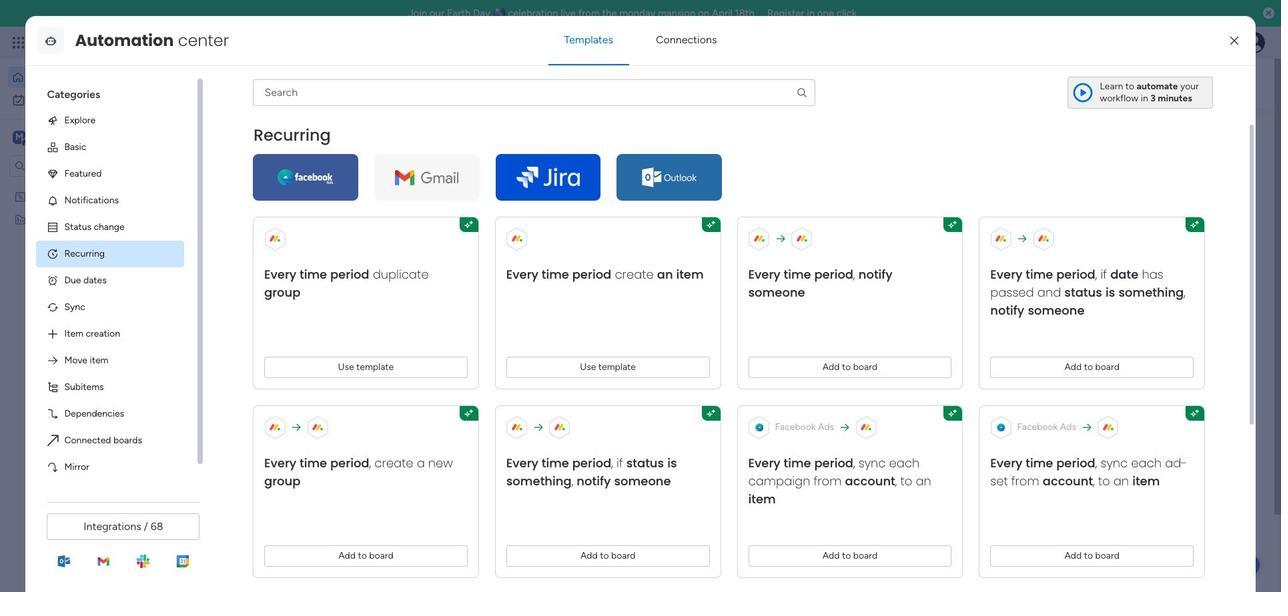 Task type: locate. For each thing, give the bounding box(es) containing it.
option
[[8, 67, 162, 88], [8, 89, 162, 111], [0, 185, 170, 187]]

list box
[[36, 77, 205, 508], [0, 183, 170, 411]]

1 horizontal spatial workspace image
[[268, 568, 300, 593]]

templates image image
[[1033, 127, 1209, 220]]

workspace selection element
[[13, 129, 111, 147]]

1 vertical spatial option
[[8, 89, 162, 111]]

1 vertical spatial workspace image
[[268, 568, 300, 593]]

remove from favorites image
[[401, 271, 415, 284]]

workspace image
[[13, 130, 26, 145], [268, 568, 300, 593]]

jacob simon image
[[1244, 32, 1265, 53]]

roy mann image
[[278, 390, 304, 417]]

0 vertical spatial workspace image
[[13, 130, 26, 145]]

close update feed (inbox) image
[[246, 344, 262, 360]]

getting started element
[[1021, 345, 1221, 399]]

2 vertical spatial option
[[0, 185, 170, 187]]

None search field
[[253, 79, 815, 106]]

public board image
[[263, 270, 278, 285]]

quick search results list box
[[246, 151, 989, 328]]

heading
[[36, 77, 184, 107]]

0 horizontal spatial workspace image
[[13, 130, 26, 145]]

1 element
[[381, 344, 397, 360]]

help center element
[[1021, 409, 1221, 463]]



Task type: describe. For each thing, give the bounding box(es) containing it.
see plans image
[[221, 35, 233, 50]]

search image
[[796, 87, 808, 99]]

v2 bolt switch image
[[1136, 76, 1144, 91]]

Search in workspace field
[[28, 159, 111, 174]]

component image
[[263, 291, 275, 303]]

close my workspaces image
[[246, 528, 262, 544]]

close recently visited image
[[246, 135, 262, 151]]

0 vertical spatial option
[[8, 67, 162, 88]]

Search for a column type search field
[[253, 79, 815, 106]]

select product image
[[12, 36, 25, 49]]

add to favorites image
[[585, 271, 598, 284]]



Task type: vqa. For each thing, say whether or not it's contained in the screenshot.
Jacob Simon icon
yes



